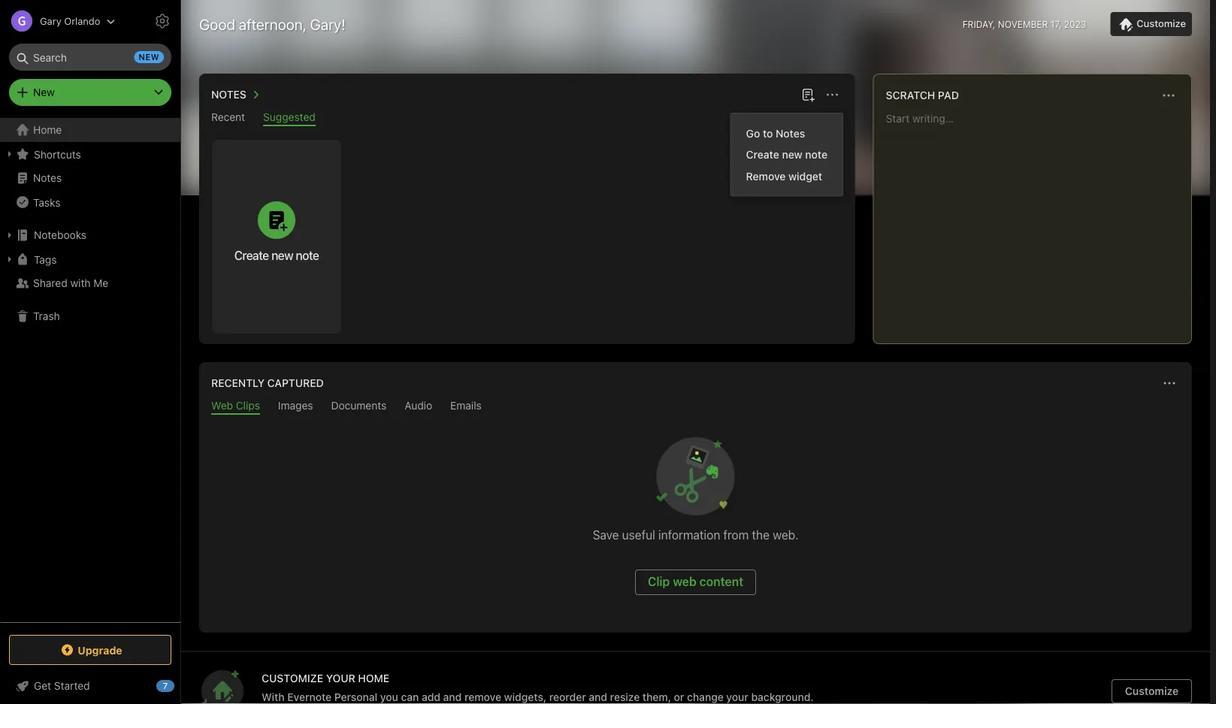 Task type: locate. For each thing, give the bounding box(es) containing it.
recent
[[211, 111, 245, 123]]

2 vertical spatial notes
[[33, 172, 62, 184]]

1 horizontal spatial create new note
[[746, 148, 827, 161]]

web clips tab
[[211, 400, 260, 415]]

you
[[380, 691, 398, 703]]

customize button
[[1111, 12, 1192, 36], [1112, 680, 1192, 704]]

clip web content
[[648, 575, 744, 589]]

notebooks
[[34, 229, 87, 241]]

0 vertical spatial create
[[746, 148, 779, 161]]

notes up the tasks
[[33, 172, 62, 184]]

trash
[[33, 310, 60, 322]]

your
[[727, 691, 749, 703]]

clip
[[648, 575, 670, 589]]

save
[[593, 528, 619, 542]]

1 horizontal spatial create
[[746, 148, 779, 161]]

new
[[139, 52, 159, 62], [782, 148, 802, 161], [271, 248, 293, 262]]

0 horizontal spatial create
[[234, 248, 269, 262]]

0 horizontal spatial create new note
[[234, 248, 319, 262]]

1 horizontal spatial note
[[805, 148, 827, 161]]

tree
[[0, 118, 180, 622]]

home
[[33, 124, 62, 136]]

web clips tab panel
[[199, 415, 1192, 633]]

1 horizontal spatial and
[[589, 691, 607, 703]]

1 vertical spatial create
[[234, 248, 269, 262]]

audio tab
[[405, 400, 432, 415]]

customize
[[1137, 18, 1186, 29], [1125, 685, 1179, 698]]

new inside the "new" search box
[[139, 52, 159, 62]]

scratch pad button
[[883, 86, 959, 104]]

create inside create new note link
[[746, 148, 779, 161]]

to
[[763, 127, 773, 139]]

notebooks link
[[0, 223, 180, 247]]

1 tab list from the top
[[202, 111, 852, 126]]

note
[[805, 148, 827, 161], [296, 248, 319, 262]]

notes up create new note link
[[776, 127, 805, 139]]

or
[[674, 691, 684, 703]]

november
[[998, 19, 1048, 29]]

tags button
[[0, 247, 180, 271]]

web clips
[[211, 400, 260, 412]]

more actions image for scratch pad
[[1160, 86, 1178, 104]]

1 vertical spatial note
[[296, 248, 319, 262]]

tab list
[[202, 111, 852, 126], [202, 400, 1189, 415]]

1 vertical spatial new
[[782, 148, 802, 161]]

1 vertical spatial create new note
[[234, 248, 319, 262]]

1 vertical spatial customize button
[[1112, 680, 1192, 704]]

Start writing… text field
[[886, 112, 1191, 332]]

0 vertical spatial tab list
[[202, 111, 852, 126]]

1 horizontal spatial new
[[271, 248, 293, 262]]

shortcuts
[[34, 148, 81, 160]]

2 vertical spatial new
[[271, 248, 293, 262]]

go
[[746, 127, 760, 139]]

emails tab
[[450, 400, 482, 415]]

click to collapse image
[[175, 677, 186, 695]]

tasks button
[[0, 190, 180, 214]]

0 horizontal spatial note
[[296, 248, 319, 262]]

0 vertical spatial customize button
[[1111, 12, 1192, 36]]

shared with me
[[33, 277, 108, 289]]

0 vertical spatial more actions image
[[1160, 86, 1178, 104]]

0 vertical spatial notes
[[211, 88, 246, 101]]

0 horizontal spatial new
[[139, 52, 159, 62]]

1 and from the left
[[443, 691, 462, 703]]

2 tab list from the top
[[202, 400, 1189, 415]]

1 vertical spatial notes
[[776, 127, 805, 139]]

more actions image
[[1160, 86, 1178, 104], [1161, 374, 1179, 392]]

tab list for recently captured
[[202, 400, 1189, 415]]

upgrade
[[78, 644, 122, 656]]

add
[[422, 691, 441, 703]]

1 vertical spatial more actions image
[[1161, 374, 1179, 392]]

started
[[54, 680, 90, 692]]

and right add
[[443, 691, 462, 703]]

create new note
[[746, 148, 827, 161], [234, 248, 319, 262]]

create new note inside button
[[234, 248, 319, 262]]

customize
[[262, 672, 323, 684]]

0 horizontal spatial and
[[443, 691, 462, 703]]

reorder
[[549, 691, 586, 703]]

create
[[746, 148, 779, 161], [234, 248, 269, 262]]

tab list containing recent
[[202, 111, 852, 126]]

suggested tab panel
[[199, 126, 855, 344]]

1 horizontal spatial notes
[[211, 88, 246, 101]]

orlando
[[64, 15, 100, 27]]

remove widget link
[[731, 165, 842, 187]]

2 and from the left
[[589, 691, 607, 703]]

and
[[443, 691, 462, 703], [589, 691, 607, 703]]

remove
[[465, 691, 501, 703]]

2 horizontal spatial new
[[782, 148, 802, 161]]

good afternoon, gary!
[[199, 15, 346, 33]]

trash link
[[0, 304, 180, 329]]

notes up recent
[[211, 88, 246, 101]]

tab list containing web clips
[[202, 400, 1189, 415]]

web
[[211, 400, 233, 412]]

tree containing home
[[0, 118, 180, 622]]

1 vertical spatial customize
[[1125, 685, 1179, 698]]

7
[[163, 681, 168, 691]]

0 vertical spatial create new note
[[746, 148, 827, 161]]

good
[[199, 15, 235, 33]]

clip web content button
[[635, 570, 756, 595]]

go to notes
[[746, 127, 805, 139]]

0 horizontal spatial notes
[[33, 172, 62, 184]]

tags
[[34, 253, 57, 266]]

1 vertical spatial tab list
[[202, 400, 1189, 415]]

0 vertical spatial note
[[805, 148, 827, 161]]

go to notes link
[[731, 123, 842, 144]]

from
[[724, 528, 749, 542]]

notes inside dropdown list menu
[[776, 127, 805, 139]]

your
[[326, 672, 355, 684]]

new inside create new note link
[[782, 148, 802, 161]]

2 horizontal spatial notes
[[776, 127, 805, 139]]

new
[[33, 86, 55, 98]]

2023
[[1064, 19, 1086, 29]]

and left resize
[[589, 691, 607, 703]]

web
[[673, 575, 697, 589]]

Search text field
[[20, 44, 161, 71]]

recent tab
[[211, 111, 245, 126]]

More actions field
[[822, 84, 843, 105], [1158, 85, 1179, 106], [1159, 373, 1180, 394]]

web.
[[773, 528, 799, 542]]

0 vertical spatial new
[[139, 52, 159, 62]]

tasks
[[33, 196, 60, 208]]



Task type: vqa. For each thing, say whether or not it's contained in the screenshot.
the Drag
no



Task type: describe. For each thing, give the bounding box(es) containing it.
note inside dropdown list menu
[[805, 148, 827, 161]]

recently
[[211, 377, 265, 389]]

scratch pad
[[886, 89, 959, 101]]

notes inside 'link'
[[33, 172, 62, 184]]

gary!
[[310, 15, 346, 33]]

documents tab
[[331, 400, 387, 415]]

new inside create new note button
[[271, 248, 293, 262]]

home link
[[0, 118, 180, 142]]

widget
[[788, 170, 822, 182]]

recently captured button
[[208, 374, 324, 392]]

expand notebooks image
[[4, 229, 16, 241]]

captured
[[267, 377, 324, 389]]

tab list for notes
[[202, 111, 852, 126]]

upgrade button
[[9, 635, 171, 665]]

friday,
[[963, 19, 996, 29]]

more actions image for recently captured
[[1161, 374, 1179, 392]]

documents
[[331, 400, 387, 412]]

suggested tab
[[263, 111, 316, 126]]

new button
[[9, 79, 171, 106]]

personal
[[334, 691, 378, 703]]

more actions field for scratch pad
[[1158, 85, 1179, 106]]

evernote
[[287, 691, 332, 703]]

get started
[[34, 680, 90, 692]]

them,
[[643, 691, 671, 703]]

Help and Learning task checklist field
[[0, 674, 180, 698]]

gary
[[40, 15, 61, 27]]

me
[[93, 277, 108, 289]]

notes link
[[0, 166, 180, 190]]

pad
[[938, 89, 959, 101]]

information
[[659, 528, 720, 542]]

more actions field for recently captured
[[1159, 373, 1180, 394]]

emails
[[450, 400, 482, 412]]

scratch
[[886, 89, 935, 101]]

customize your home with evernote personal you can add and remove widgets, reorder and resize them, or change your background.
[[262, 672, 814, 703]]

more actions image
[[824, 86, 842, 104]]

create inside create new note button
[[234, 248, 269, 262]]

save useful information from the web.
[[593, 528, 799, 542]]

shared with me link
[[0, 271, 180, 295]]

note inside button
[[296, 248, 319, 262]]

change
[[687, 691, 724, 703]]

the
[[752, 528, 770, 542]]

notes button
[[208, 86, 265, 104]]

Account field
[[0, 6, 115, 36]]

create new note button
[[212, 140, 341, 334]]

get
[[34, 680, 51, 692]]

expand tags image
[[4, 253, 16, 265]]

with
[[70, 277, 91, 289]]

audio
[[405, 400, 432, 412]]

remove
[[746, 170, 786, 182]]

resize
[[610, 691, 640, 703]]

0 vertical spatial customize
[[1137, 18, 1186, 29]]

content
[[700, 575, 744, 589]]

background.
[[751, 691, 814, 703]]

shared
[[33, 277, 67, 289]]

create new note link
[[731, 144, 842, 165]]

home
[[358, 672, 390, 684]]

settings image
[[153, 12, 171, 30]]

notes inside button
[[211, 88, 246, 101]]

suggested
[[263, 111, 316, 123]]

shortcuts button
[[0, 142, 180, 166]]

remove widget
[[746, 170, 822, 182]]

17,
[[1051, 19, 1062, 29]]

new search field
[[20, 44, 164, 71]]

recently captured
[[211, 377, 324, 389]]

create new note inside dropdown list menu
[[746, 148, 827, 161]]

dropdown list menu
[[731, 123, 842, 187]]

widgets,
[[504, 691, 547, 703]]

images
[[278, 400, 313, 412]]

useful
[[622, 528, 655, 542]]

with
[[262, 691, 285, 703]]

images tab
[[278, 400, 313, 415]]

afternoon,
[[239, 15, 306, 33]]

friday, november 17, 2023
[[963, 19, 1086, 29]]

clips
[[236, 400, 260, 412]]

can
[[401, 691, 419, 703]]

gary orlando
[[40, 15, 100, 27]]



